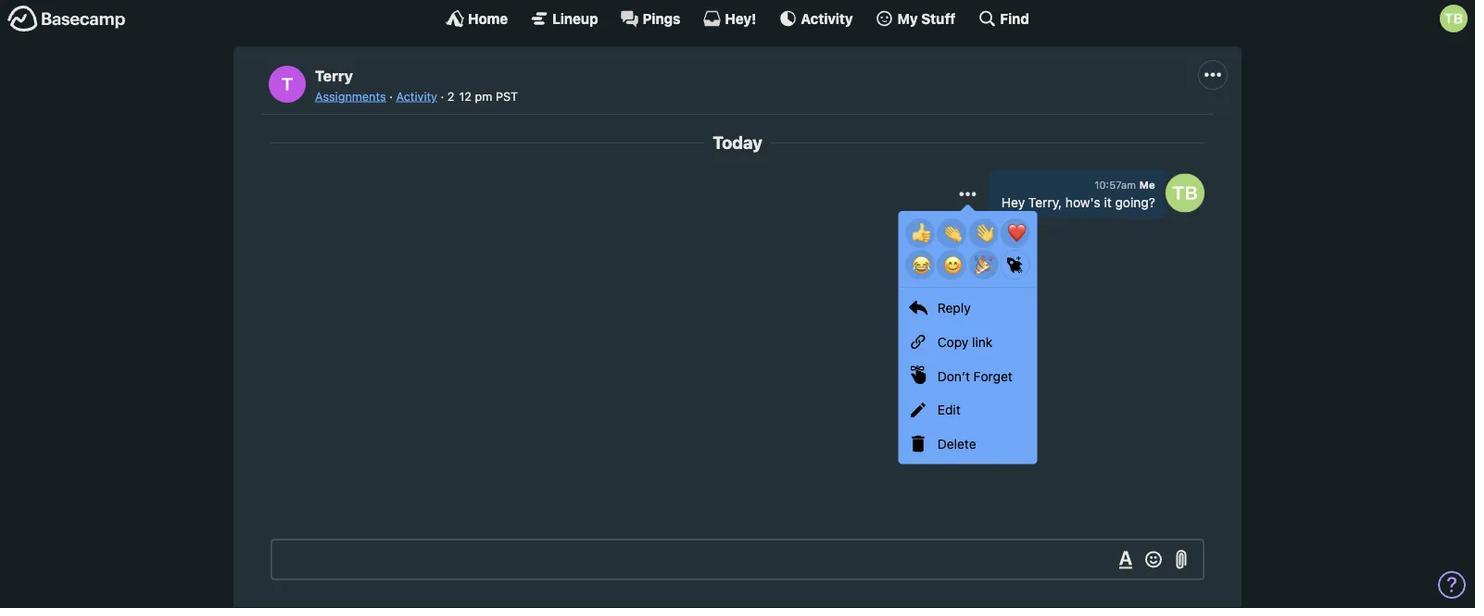 Task type: vqa. For each thing, say whether or not it's contained in the screenshot.
Hey! Popup Button
yes



Task type: locate. For each thing, give the bounding box(es) containing it.
home
[[468, 10, 508, 26]]

activity link left 2
[[396, 89, 437, 103]]

stuff
[[921, 10, 956, 26]]

·
[[389, 89, 393, 103], [441, 89, 444, 103]]

delete link
[[901, 428, 1034, 462]]

hey
[[1001, 194, 1025, 210]]

10:57am
[[1095, 178, 1136, 191]]

pst
[[496, 89, 518, 103]]

· left 2
[[441, 89, 444, 103]]

copy
[[938, 334, 969, 350]]

2
[[447, 89, 455, 103]]

it
[[1104, 194, 1112, 210]]

None text field
[[271, 539, 1205, 581]]

10:57am element
[[1095, 178, 1136, 191]]

tim burton image
[[1166, 174, 1205, 213]]

· right assignments link
[[389, 89, 393, 103]]

forget
[[974, 369, 1013, 384]]

1 horizontal spatial activity link
[[779, 9, 853, 28]]

1 horizontal spatial activity
[[801, 10, 853, 26]]

my
[[898, 10, 918, 26]]

going?
[[1115, 194, 1155, 210]]

switch accounts image
[[7, 5, 126, 33]]

activity link
[[779, 9, 853, 28], [396, 89, 437, 103]]

edit
[[938, 403, 961, 418]]

activity left 'my'
[[801, 10, 853, 26]]

main element
[[0, 0, 1475, 36]]

0 vertical spatial activity link
[[779, 9, 853, 28]]

find
[[1000, 10, 1029, 26]]

1 vertical spatial activity link
[[396, 89, 437, 103]]

activity inside the main element
[[801, 10, 853, 26]]

copy link
[[938, 334, 993, 350]]

activity left 2
[[396, 89, 437, 103]]

hey terry, how's it going?
[[1001, 194, 1155, 210]]

activity
[[801, 10, 853, 26], [396, 89, 437, 103]]

activity link right hey!
[[779, 9, 853, 28]]

0 horizontal spatial activity
[[396, 89, 437, 103]]

1 horizontal spatial ·
[[441, 89, 444, 103]]

None submit
[[905, 219, 935, 248], [937, 219, 967, 248], [969, 219, 998, 248], [1000, 219, 1030, 248], [905, 250, 935, 280], [937, 250, 967, 280], [969, 250, 998, 280], [905, 219, 935, 248], [937, 219, 967, 248], [969, 219, 998, 248], [1000, 219, 1030, 248], [905, 250, 935, 280], [937, 250, 967, 280], [969, 250, 998, 280]]

0 vertical spatial activity
[[801, 10, 853, 26]]

1 vertical spatial activity
[[396, 89, 437, 103]]

pings
[[643, 10, 681, 26]]

terry,
[[1029, 194, 1062, 210]]

hey!
[[725, 10, 756, 26]]

assignments link
[[315, 89, 386, 103]]

2 · from the left
[[441, 89, 444, 103]]

assignments
[[315, 89, 386, 103]]

reply link
[[901, 291, 1034, 325]]

1 · from the left
[[389, 89, 393, 103]]

0 horizontal spatial ·
[[389, 89, 393, 103]]



Task type: describe. For each thing, give the bounding box(es) containing it.
my stuff
[[898, 10, 956, 26]]

link
[[972, 334, 993, 350]]

tim burton image
[[1440, 5, 1468, 32]]

pm
[[475, 89, 492, 103]]

terry assignments · activity · 2 12 pm pst
[[315, 67, 518, 103]]

12
[[459, 89, 472, 103]]

activity inside terry assignments · activity · 2 12 pm pst
[[396, 89, 437, 103]]

lineup
[[552, 10, 598, 26]]

my stuff button
[[875, 9, 956, 28]]

reply
[[938, 300, 971, 316]]

don't forget
[[938, 369, 1013, 384]]

don't forget link
[[901, 359, 1034, 393]]

how's
[[1066, 194, 1101, 210]]

lineup link
[[530, 9, 598, 28]]

find button
[[978, 9, 1029, 28]]

today
[[713, 132, 762, 153]]

don't
[[938, 369, 970, 384]]

terry image
[[269, 66, 306, 103]]

0 horizontal spatial activity link
[[396, 89, 437, 103]]

pings button
[[620, 9, 681, 28]]

terry
[[315, 67, 353, 85]]

edit link
[[901, 393, 1034, 428]]

delete
[[938, 437, 976, 452]]

home link
[[446, 9, 508, 28]]

copy link link
[[901, 325, 1034, 359]]

hey! button
[[703, 9, 756, 28]]

10:57am link
[[1095, 178, 1136, 191]]



